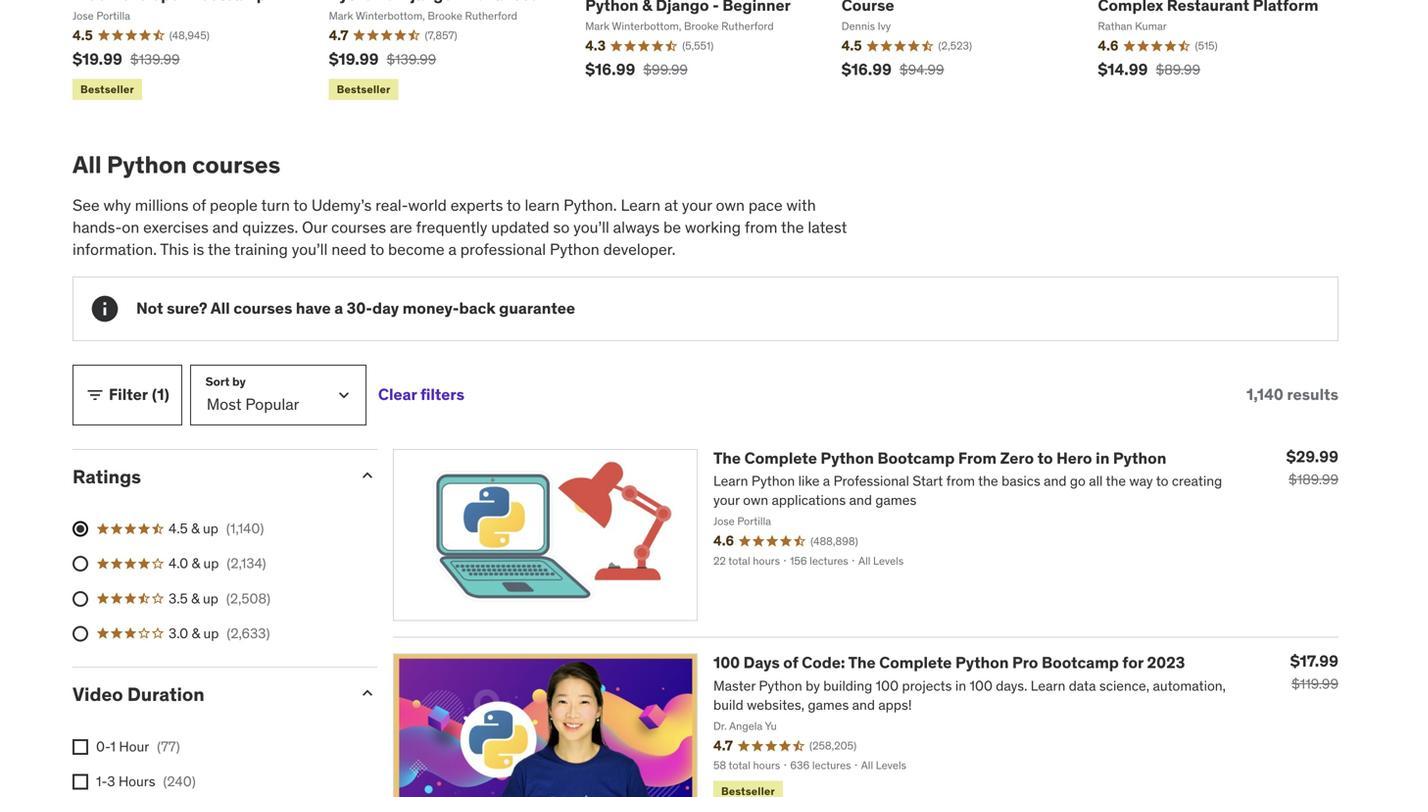 Task type: locate. For each thing, give the bounding box(es) containing it.
3 up from the top
[[203, 590, 219, 607]]

of inside 'see why millions of people turn to udemy's real-world experts to learn python. learn at your own pace with hands-on exercises and quizzes. our courses are frequently updated so you'll always be working from the latest information. this is the training you'll need to become a professional python developer.'
[[192, 195, 206, 215]]

updated
[[491, 217, 550, 237]]

& for 3.5
[[191, 590, 200, 607]]

training
[[234, 239, 288, 259]]

up right the "3.5" at the left of the page
[[203, 590, 219, 607]]

all right sure?
[[211, 298, 230, 318]]

pro
[[1013, 653, 1039, 673]]

1 vertical spatial bootcamp
[[1042, 653, 1119, 673]]

people
[[210, 195, 258, 215]]

1 horizontal spatial of
[[784, 653, 799, 673]]

2 up from the top
[[203, 555, 219, 572]]

this
[[160, 239, 189, 259]]

up for 3.5 & up
[[203, 590, 219, 607]]

4 & from the top
[[192, 624, 200, 642]]

& right 4.0
[[192, 555, 200, 572]]

world
[[408, 195, 447, 215]]

100
[[714, 653, 740, 673]]

to
[[294, 195, 308, 215], [507, 195, 521, 215], [370, 239, 384, 259], [1038, 448, 1054, 468]]

0 vertical spatial bootcamp
[[878, 448, 955, 468]]

up right 4.0
[[203, 555, 219, 572]]

a inside 'see why millions of people turn to udemy's real-world experts to learn python. learn at your own pace with hands-on exercises and quizzes. our courses are frequently updated so you'll always be working from the latest information. this is the training you'll need to become a professional python developer.'
[[449, 239, 457, 259]]

courses
[[192, 150, 281, 179], [331, 217, 386, 237], [234, 298, 292, 318]]

1 horizontal spatial complete
[[880, 653, 952, 673]]

hands-
[[73, 217, 122, 237]]

(2,508)
[[226, 590, 271, 607]]

ratings button
[[73, 465, 342, 488]]

1-
[[96, 772, 107, 790]]

all up see
[[73, 150, 102, 179]]

0 horizontal spatial of
[[192, 195, 206, 215]]

need
[[332, 239, 367, 259]]

0 vertical spatial courses
[[192, 150, 281, 179]]

courses up need on the top left of the page
[[331, 217, 386, 237]]

$17.99 $119.99
[[1291, 651, 1339, 693]]

4 up from the top
[[203, 624, 219, 642]]

frequently
[[416, 217, 488, 237]]

a down frequently at left top
[[449, 239, 457, 259]]

1 horizontal spatial you'll
[[574, 217, 610, 237]]

3 & from the top
[[191, 590, 200, 607]]

courses left have
[[234, 298, 292, 318]]

1 horizontal spatial the
[[849, 653, 876, 673]]

(2,134)
[[227, 555, 266, 572]]

3.5
[[169, 590, 188, 607]]

& right 4.5
[[191, 520, 200, 537]]

1 vertical spatial a
[[335, 298, 343, 318]]

our
[[302, 217, 328, 237]]

money-
[[403, 298, 459, 318]]

bootcamp
[[878, 448, 955, 468], [1042, 653, 1119, 673]]

the
[[714, 448, 741, 468], [849, 653, 876, 673]]

100 days of code: the complete python pro bootcamp for 2023 link
[[714, 653, 1186, 673]]

learn
[[621, 195, 661, 215]]

bootcamp left for
[[1042, 653, 1119, 673]]

&
[[191, 520, 200, 537], [192, 555, 200, 572], [191, 590, 200, 607], [192, 624, 200, 642]]

bootcamp left from
[[878, 448, 955, 468]]

0 vertical spatial of
[[192, 195, 206, 215]]

hero
[[1057, 448, 1093, 468]]

up for 4.5 & up
[[203, 520, 219, 537]]

& right 3.0
[[192, 624, 200, 642]]

quizzes.
[[242, 217, 298, 237]]

courses inside 'see why millions of people turn to udemy's real-world experts to learn python. learn at your own pace with hands-on exercises and quizzes. our courses are frequently updated so you'll always be working from the latest information. this is the training you'll need to become a professional python developer.'
[[331, 217, 386, 237]]

python
[[107, 150, 187, 179], [550, 239, 600, 259], [821, 448, 874, 468], [1114, 448, 1167, 468], [956, 653, 1009, 673]]

on
[[122, 217, 139, 237]]

be
[[664, 217, 681, 237]]

the complete python bootcamp from zero to hero in python
[[714, 448, 1167, 468]]

& right the "3.5" at the left of the page
[[191, 590, 200, 607]]

courses up people
[[192, 150, 281, 179]]

of right the days on the bottom right
[[784, 653, 799, 673]]

with
[[787, 195, 816, 215]]

1 up from the top
[[203, 520, 219, 537]]

the down with
[[781, 217, 804, 237]]

you'll down our
[[292, 239, 328, 259]]

from
[[745, 217, 778, 237]]

1
[[110, 738, 116, 755]]

$29.99 $189.99
[[1287, 446, 1339, 488]]

& for 4.0
[[192, 555, 200, 572]]

1 vertical spatial courses
[[331, 217, 386, 237]]

2 & from the top
[[192, 555, 200, 572]]

hour
[[119, 738, 149, 755]]

(77)
[[157, 738, 180, 755]]

0-
[[96, 738, 110, 755]]

exercises
[[143, 217, 209, 237]]

code:
[[802, 653, 846, 673]]

the
[[781, 217, 804, 237], [208, 239, 231, 259]]

a left 30- at the top left of the page
[[335, 298, 343, 318]]

latest
[[808, 217, 847, 237]]

0 horizontal spatial a
[[335, 298, 343, 318]]

1 vertical spatial the
[[208, 239, 231, 259]]

1 vertical spatial all
[[211, 298, 230, 318]]

xsmall image
[[73, 774, 88, 790]]

1 horizontal spatial the
[[781, 217, 804, 237]]

is
[[193, 239, 204, 259]]

1 vertical spatial the
[[849, 653, 876, 673]]

turn
[[261, 195, 290, 215]]

& for 3.0
[[192, 624, 200, 642]]

at
[[665, 195, 678, 215]]

ratings
[[73, 465, 141, 488]]

& for 4.5
[[191, 520, 200, 537]]

you'll down python.
[[574, 217, 610, 237]]

information.
[[73, 239, 157, 259]]

0 vertical spatial the
[[781, 217, 804, 237]]

working
[[685, 217, 741, 237]]

become
[[388, 239, 445, 259]]

1 horizontal spatial a
[[449, 239, 457, 259]]

have
[[296, 298, 331, 318]]

complete
[[745, 448, 817, 468], [880, 653, 952, 673]]

2 vertical spatial small image
[[358, 683, 377, 703]]

see why millions of people turn to udemy's real-world experts to learn python. learn at your own pace with hands-on exercises and quizzes. our courses are frequently updated so you'll always be working from the latest information. this is the training you'll need to become a professional python developer.
[[73, 195, 847, 259]]

the right the is
[[208, 239, 231, 259]]

why
[[103, 195, 131, 215]]

2023
[[1148, 653, 1186, 673]]

zero
[[1001, 448, 1034, 468]]

1 vertical spatial you'll
[[292, 239, 328, 259]]

1 & from the top
[[191, 520, 200, 537]]

small image
[[85, 385, 105, 405], [358, 466, 377, 485], [358, 683, 377, 703]]

4.5
[[169, 520, 188, 537]]

pace
[[749, 195, 783, 215]]

1 vertical spatial small image
[[358, 466, 377, 485]]

0 vertical spatial a
[[449, 239, 457, 259]]

0 vertical spatial all
[[73, 150, 102, 179]]

sure?
[[167, 298, 208, 318]]

millions
[[135, 195, 189, 215]]

0 vertical spatial the
[[714, 448, 741, 468]]

up right 3.0
[[203, 624, 219, 642]]

1 vertical spatial complete
[[880, 653, 952, 673]]

0 horizontal spatial complete
[[745, 448, 817, 468]]

1 horizontal spatial all
[[211, 298, 230, 318]]

guarantee
[[499, 298, 575, 318]]

of
[[192, 195, 206, 215], [784, 653, 799, 673]]

up right 4.5
[[203, 520, 219, 537]]

of up exercises on the left top
[[192, 195, 206, 215]]

you'll
[[574, 217, 610, 237], [292, 239, 328, 259]]

0 horizontal spatial the
[[714, 448, 741, 468]]



Task type: describe. For each thing, give the bounding box(es) containing it.
$119.99
[[1292, 675, 1339, 693]]

and
[[212, 217, 239, 237]]

filters
[[421, 385, 465, 405]]

video duration
[[73, 682, 205, 706]]

video duration button
[[73, 682, 342, 706]]

0 horizontal spatial the
[[208, 239, 231, 259]]

so
[[553, 217, 570, 237]]

xsmall image
[[73, 739, 88, 755]]

learn
[[525, 195, 560, 215]]

up for 3.0 & up
[[203, 624, 219, 642]]

0 horizontal spatial bootcamp
[[878, 448, 955, 468]]

python.
[[564, 195, 617, 215]]

python inside 'see why millions of people turn to udemy's real-world experts to learn python. learn at your own pace with hands-on exercises and quizzes. our courses are frequently updated so you'll always be working from the latest information. this is the training you'll need to become a professional python developer.'
[[550, 239, 600, 259]]

in
[[1096, 448, 1110, 468]]

4.5 & up (1,140)
[[169, 520, 264, 537]]

are
[[390, 217, 412, 237]]

0 vertical spatial complete
[[745, 448, 817, 468]]

real-
[[376, 195, 408, 215]]

1,140 results
[[1247, 385, 1339, 405]]

professional
[[461, 239, 546, 259]]

day
[[372, 298, 399, 318]]

to right need on the top left of the page
[[370, 239, 384, 259]]

udemy's
[[312, 195, 372, 215]]

0 horizontal spatial all
[[73, 150, 102, 179]]

100 days of code: the complete python pro bootcamp for 2023
[[714, 653, 1186, 673]]

for
[[1123, 653, 1144, 673]]

1-3 hours (240)
[[96, 772, 196, 790]]

4.0 & up (2,134)
[[169, 555, 266, 572]]

back
[[459, 298, 496, 318]]

to right zero
[[1038, 448, 1054, 468]]

filter
[[109, 385, 148, 405]]

0-1 hour (77)
[[96, 738, 180, 755]]

not sure? all courses have a 30-day money-back guarantee
[[136, 298, 575, 318]]

always
[[613, 217, 660, 237]]

$189.99
[[1289, 470, 1339, 488]]

1 vertical spatial of
[[784, 653, 799, 673]]

(240)
[[163, 772, 196, 790]]

small image for ratings
[[358, 466, 377, 485]]

see
[[73, 195, 100, 215]]

3.0 & up (2,633)
[[169, 624, 270, 642]]

3.5 & up (2,508)
[[169, 590, 271, 607]]

clear filters button
[[378, 365, 465, 425]]

$29.99
[[1287, 446, 1339, 466]]

clear filters
[[378, 385, 465, 405]]

3
[[107, 772, 115, 790]]

3.0
[[169, 624, 188, 642]]

(1,140)
[[226, 520, 264, 537]]

up for 4.0 & up
[[203, 555, 219, 572]]

to up updated at the top
[[507, 195, 521, 215]]

days
[[744, 653, 780, 673]]

(2,633)
[[227, 624, 270, 642]]

the complete python bootcamp from zero to hero in python link
[[714, 448, 1167, 468]]

4.0
[[169, 555, 188, 572]]

filter (1)
[[109, 385, 169, 405]]

not
[[136, 298, 163, 318]]

hours
[[119, 772, 155, 790]]

all python courses
[[73, 150, 281, 179]]

1,140 results status
[[1247, 385, 1339, 405]]

0 vertical spatial small image
[[85, 385, 105, 405]]

results
[[1288, 385, 1339, 405]]

duration
[[127, 682, 205, 706]]

1,140
[[1247, 385, 1284, 405]]

your
[[682, 195, 712, 215]]

small image for video duration
[[358, 683, 377, 703]]

0 vertical spatial you'll
[[574, 217, 610, 237]]

0 horizontal spatial you'll
[[292, 239, 328, 259]]

30-
[[347, 298, 372, 318]]

1 horizontal spatial bootcamp
[[1042, 653, 1119, 673]]

2 vertical spatial courses
[[234, 298, 292, 318]]

from
[[959, 448, 997, 468]]

developer.
[[603, 239, 676, 259]]

$17.99
[[1291, 651, 1339, 671]]

to right turn
[[294, 195, 308, 215]]

video
[[73, 682, 123, 706]]

clear
[[378, 385, 417, 405]]

own
[[716, 195, 745, 215]]

experts
[[451, 195, 503, 215]]



Task type: vqa. For each thing, say whether or not it's contained in the screenshot.
2,758,848 students 61 courses
no



